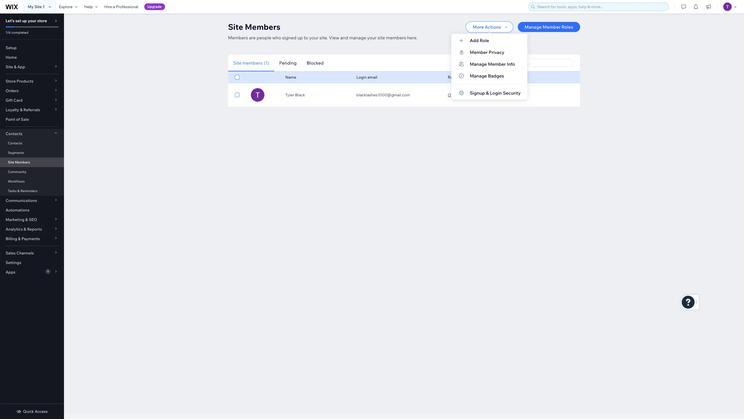 Task type: vqa. For each thing, say whether or not it's contained in the screenshot.
"Ai" within . Wix Is Not Liable For The Results Generated By Open Ai Or The Images Sourced From Unsplash, So Please Verify In Advance Your Right To Use The Content.
no



Task type: locate. For each thing, give the bounding box(es) containing it.
your left site
[[368, 35, 377, 40]]

1 vertical spatial site members
[[8, 160, 30, 164]]

0 vertical spatial contacts
[[6, 131, 22, 136]]

setup link
[[0, 43, 64, 53]]

site members up are
[[228, 22, 281, 32]]

member inside button
[[543, 24, 561, 30]]

& for signup
[[487, 90, 490, 96]]

billing
[[6, 236, 17, 241]]

2 horizontal spatial member
[[543, 24, 561, 30]]

1 right my at the left of page
[[43, 4, 45, 9]]

loyalty & referrals button
[[0, 105, 64, 115]]

0 vertical spatial member
[[543, 24, 561, 30]]

billing & payments button
[[0, 234, 64, 244]]

& left seo
[[25, 217, 28, 222]]

sales channels
[[6, 251, 34, 256]]

tasks & reminders
[[8, 189, 38, 193]]

0 horizontal spatial up
[[22, 18, 27, 23]]

roles inside button
[[562, 24, 574, 30]]

1 horizontal spatial roles
[[562, 24, 574, 30]]

up left to
[[298, 35, 303, 40]]

hire a professional
[[104, 4, 138, 9]]

loyalty & referrals
[[6, 107, 40, 112]]

& for site
[[14, 64, 16, 69]]

members
[[245, 22, 281, 32], [228, 35, 248, 40], [15, 160, 30, 164]]

name
[[286, 75, 297, 80]]

workflows link
[[0, 177, 64, 186]]

store
[[6, 79, 16, 84]]

login left email
[[357, 75, 367, 80]]

of
[[16, 117, 20, 122]]

analytics & reports button
[[0, 225, 64, 234]]

None checkbox
[[235, 92, 240, 98]]

hire
[[104, 4, 112, 9]]

& inside popup button
[[25, 217, 28, 222]]

& for analytics
[[24, 227, 26, 232]]

member for manage member info
[[489, 61, 507, 67]]

let's set up your store
[[6, 18, 47, 23]]

contacts link
[[0, 139, 64, 148]]

0 vertical spatial manage
[[525, 24, 542, 30]]

a
[[113, 4, 115, 9]]

member
[[543, 24, 561, 30], [470, 49, 488, 55], [489, 61, 507, 67]]

signed
[[282, 35, 297, 40]]

members up "people"
[[245, 22, 281, 32]]

login left 14,
[[491, 90, 502, 96]]

& right billing on the bottom left of the page
[[18, 236, 21, 241]]

& right signup
[[487, 90, 490, 96]]

member for manage member roles
[[543, 24, 561, 30]]

members left '(1)'
[[243, 60, 263, 66]]

site members
[[228, 22, 281, 32], [8, 160, 30, 164]]

members right site
[[387, 35, 407, 40]]

members up community
[[15, 160, 30, 164]]

setup
[[6, 45, 17, 50]]

1 vertical spatial members
[[243, 60, 263, 66]]

(1)
[[264, 60, 269, 66]]

tab list
[[228, 54, 402, 72]]

1 vertical spatial login
[[491, 90, 502, 96]]

members left are
[[228, 35, 248, 40]]

privacy
[[489, 49, 505, 55]]

site members link
[[0, 158, 64, 167]]

here.
[[408, 35, 418, 40]]

& left app
[[14, 64, 16, 69]]

manage for manage member roles
[[525, 24, 542, 30]]

1 vertical spatial up
[[298, 35, 303, 40]]

0 horizontal spatial members
[[243, 60, 263, 66]]

1 horizontal spatial up
[[298, 35, 303, 40]]

tyler black image
[[251, 88, 265, 102]]

1
[[43, 4, 45, 9], [47, 270, 49, 273]]

contacts down point of sale
[[6, 131, 22, 136]]

payments
[[22, 236, 40, 241]]

1 horizontal spatial login
[[491, 90, 502, 96]]

point of sale
[[6, 117, 29, 122]]

1 horizontal spatial member
[[489, 61, 507, 67]]

site
[[378, 35, 386, 40]]

manage
[[350, 35, 367, 40]]

last
[[499, 75, 507, 80]]

upgrade
[[148, 4, 162, 9]]

people
[[257, 35, 272, 40]]

0 horizontal spatial your
[[28, 18, 36, 23]]

1 horizontal spatial site members
[[228, 22, 281, 32]]

blocked button
[[302, 54, 329, 72]]

black
[[295, 92, 305, 98]]

completed
[[11, 30, 28, 35]]

site
[[34, 4, 42, 9], [228, 22, 243, 32], [233, 60, 242, 66], [6, 64, 13, 69], [8, 160, 14, 164]]

1 vertical spatial roles
[[448, 75, 458, 80]]

sale
[[21, 117, 29, 122]]

& inside popup button
[[20, 107, 23, 112]]

1 vertical spatial 1
[[47, 270, 49, 273]]

quick access button
[[16, 409, 48, 414]]

sales channels button
[[0, 248, 64, 258]]

point
[[6, 117, 15, 122]]

&
[[14, 64, 16, 69], [487, 90, 490, 96], [20, 107, 23, 112], [17, 189, 20, 193], [25, 217, 28, 222], [24, 227, 26, 232], [18, 236, 21, 241]]

communications
[[6, 198, 37, 203]]

2 vertical spatial member
[[489, 61, 507, 67]]

signup & login security
[[470, 90, 521, 96]]

& right tasks
[[17, 189, 20, 193]]

0 vertical spatial roles
[[562, 24, 574, 30]]

community
[[8, 170, 26, 174]]

members
[[387, 35, 407, 40], [243, 60, 263, 66]]

contacts inside popup button
[[6, 131, 22, 136]]

contacts for contacts link at the left top
[[8, 141, 22, 145]]

manage for manage badges
[[470, 73, 488, 79]]

0 horizontal spatial site members
[[8, 160, 30, 164]]

& left reports at left
[[24, 227, 26, 232]]

1 vertical spatial contacts
[[8, 141, 22, 145]]

up right set
[[22, 18, 27, 23]]

help
[[84, 4, 93, 9]]

your inside 'sidebar' element
[[28, 18, 36, 23]]

communications button
[[0, 196, 64, 205]]

0 vertical spatial members
[[245, 22, 281, 32]]

& for marketing
[[25, 217, 28, 222]]

& for tasks
[[17, 189, 20, 193]]

& right the loyalty
[[20, 107, 23, 112]]

quick
[[23, 409, 34, 414]]

site members inside 'sidebar' element
[[8, 160, 30, 164]]

1 vertical spatial manage
[[470, 61, 488, 67]]

manage for manage member info
[[470, 61, 488, 67]]

1 down settings "link"
[[47, 270, 49, 273]]

sidebar element
[[0, 13, 64, 419]]

members inside 'sidebar' element
[[15, 160, 30, 164]]

2 vertical spatial members
[[15, 160, 30, 164]]

my site 1
[[28, 4, 45, 9]]

None checkbox
[[235, 74, 240, 81]]

your left store
[[28, 18, 36, 23]]

site members up community
[[8, 160, 30, 164]]

0 vertical spatial 1
[[43, 4, 45, 9]]

manage inside button
[[525, 24, 542, 30]]

1 horizontal spatial members
[[387, 35, 407, 40]]

members inside tab list
[[243, 60, 263, 66]]

0 vertical spatial up
[[22, 18, 27, 23]]

gift card
[[6, 98, 23, 103]]

up
[[22, 18, 27, 23], [298, 35, 303, 40]]

1 horizontal spatial 1
[[47, 270, 49, 273]]

& for billing
[[18, 236, 21, 241]]

community link
[[0, 167, 64, 177]]

0 vertical spatial login
[[357, 75, 367, 80]]

nov 14, 2023
[[499, 92, 523, 98]]

contacts button
[[0, 129, 64, 139]]

1 vertical spatial member
[[470, 49, 488, 55]]

contacts up "segments"
[[8, 141, 22, 145]]

roles
[[562, 24, 574, 30], [448, 75, 458, 80]]

2 vertical spatial manage
[[470, 73, 488, 79]]

manage
[[525, 24, 542, 30], [470, 61, 488, 67], [470, 73, 488, 79]]

your right to
[[310, 35, 319, 40]]

site inside dropdown button
[[6, 64, 13, 69]]



Task type: describe. For each thing, give the bounding box(es) containing it.
email
[[368, 75, 378, 80]]

loyalty
[[6, 107, 19, 112]]

manage badges
[[470, 73, 505, 79]]

tasks
[[8, 189, 17, 193]]

security
[[503, 90, 521, 96]]

point of sale link
[[0, 115, 64, 124]]

filter button
[[467, 59, 491, 67]]

pending button
[[275, 54, 302, 72]]

login email
[[357, 75, 378, 80]]

site inside tab list
[[233, 60, 242, 66]]

gift
[[6, 98, 13, 103]]

1 horizontal spatial your
[[310, 35, 319, 40]]

info
[[508, 61, 516, 67]]

1 inside 'sidebar' element
[[47, 270, 49, 273]]

analytics & reports
[[6, 227, 42, 232]]

badges
[[489, 73, 505, 79]]

14,
[[507, 92, 513, 98]]

apps
[[6, 270, 15, 275]]

to
[[304, 35, 308, 40]]

more actions button
[[467, 22, 513, 32]]

blacklashes1000@gmail.com
[[357, 92, 411, 98]]

analytics
[[6, 227, 23, 232]]

marketing & seo
[[6, 217, 37, 222]]

last login
[[499, 75, 517, 80]]

orders button
[[0, 86, 64, 96]]

marketing & seo button
[[0, 215, 64, 225]]

Search... field
[[514, 59, 572, 67]]

0 vertical spatial site members
[[228, 22, 281, 32]]

tab list containing site members
[[228, 54, 402, 72]]

nov
[[499, 92, 506, 98]]

my
[[28, 4, 34, 9]]

member privacy
[[470, 49, 505, 55]]

workflows
[[8, 179, 25, 184]]

orders
[[6, 88, 19, 93]]

owner
[[448, 92, 461, 98]]

contacts for contacts popup button at the left of the page
[[6, 131, 22, 136]]

actions
[[485, 24, 502, 30]]

marketing
[[6, 217, 25, 222]]

reminders
[[20, 189, 38, 193]]

up inside 'sidebar' element
[[22, 18, 27, 23]]

role
[[480, 38, 490, 43]]

1 vertical spatial members
[[228, 35, 248, 40]]

referrals
[[23, 107, 40, 112]]

0 horizontal spatial roles
[[448, 75, 458, 80]]

professional
[[116, 4, 138, 9]]

products
[[17, 79, 33, 84]]

tyler black
[[286, 92, 305, 98]]

settings link
[[0, 258, 64, 268]]

more actions
[[473, 24, 502, 30]]

site members (1)
[[233, 60, 269, 66]]

signup
[[470, 90, 486, 96]]

sales
[[6, 251, 16, 256]]

card
[[14, 98, 23, 103]]

segments link
[[0, 148, 64, 158]]

who
[[273, 35, 281, 40]]

channels
[[17, 251, 34, 256]]

access
[[35, 409, 48, 414]]

2023
[[514, 92, 523, 98]]

blocked
[[307, 60, 324, 66]]

add role
[[470, 38, 490, 43]]

manage member info
[[470, 61, 516, 67]]

reports
[[27, 227, 42, 232]]

segments
[[8, 151, 24, 155]]

help button
[[81, 0, 101, 13]]

0 horizontal spatial 1
[[43, 4, 45, 9]]

& for loyalty
[[20, 107, 23, 112]]

and
[[341, 35, 349, 40]]

store
[[37, 18, 47, 23]]

Search for tools, apps, help & more... field
[[536, 3, 668, 11]]

tasks & reminders link
[[0, 186, 64, 196]]

hire a professional link
[[101, 0, 142, 13]]

site & app button
[[0, 62, 64, 72]]

are
[[249, 35, 256, 40]]

let's
[[6, 18, 14, 23]]

automations link
[[0, 205, 64, 215]]

upgrade button
[[144, 3, 165, 10]]

home link
[[0, 53, 64, 62]]

0 horizontal spatial member
[[470, 49, 488, 55]]

tyler
[[286, 92, 295, 98]]

1/6
[[6, 30, 11, 35]]

2 horizontal spatial your
[[368, 35, 377, 40]]

view
[[329, 35, 340, 40]]

seo
[[29, 217, 37, 222]]

site.
[[320, 35, 328, 40]]

manage member roles
[[525, 24, 574, 30]]

add
[[470, 38, 479, 43]]

0 vertical spatial members
[[387, 35, 407, 40]]

settings
[[6, 260, 21, 265]]

more
[[473, 24, 484, 30]]

1/6 completed
[[6, 30, 28, 35]]

0 horizontal spatial login
[[357, 75, 367, 80]]

filter
[[477, 60, 486, 65]]



